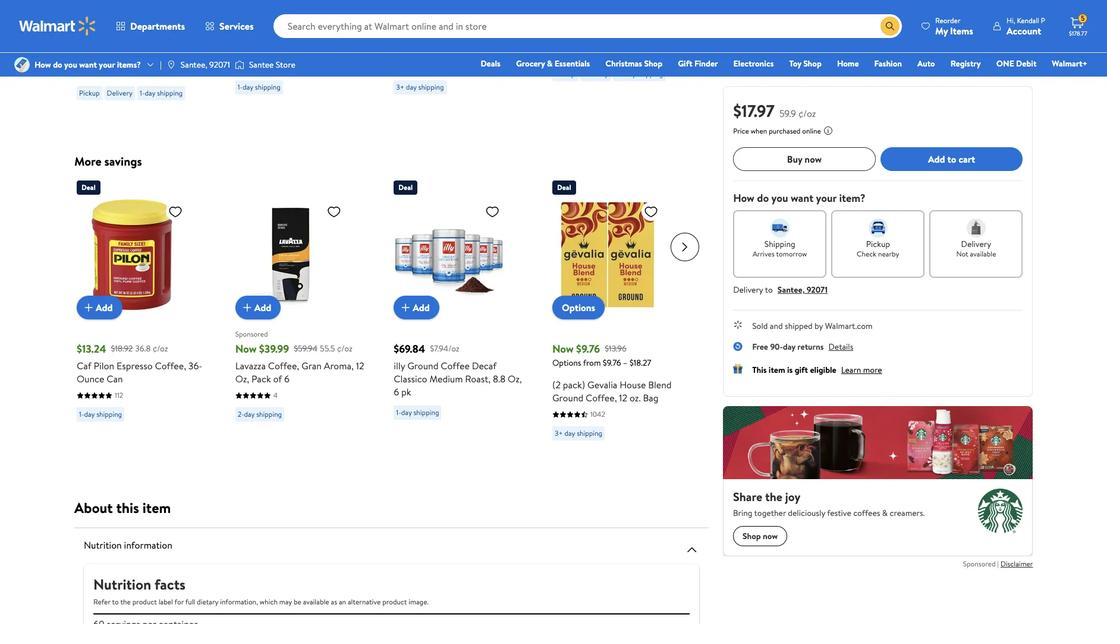 Task type: locate. For each thing, give the bounding box(es) containing it.
1 vertical spatial do
[[757, 191, 769, 206]]

0 vertical spatial sponsored
[[235, 329, 268, 339]]

2 vertical spatial to
[[112, 598, 119, 608]]

decaf inside dunkin decaf medium roast coffee, 12 oz bag
[[108, 38, 133, 51]]

1 horizontal spatial shop
[[803, 58, 822, 70]]

want
[[79, 59, 97, 71], [791, 191, 813, 206]]

may
[[279, 598, 292, 608]]

product group containing $7.43
[[394, 0, 526, 118]]

0 horizontal spatial 6
[[284, 373, 290, 386]]

– inside "$7.96 options from $7.96 – $480.99"
[[147, 16, 152, 28]]

1 horizontal spatial deal
[[399, 183, 413, 193]]

 image left santee, 92071
[[166, 60, 176, 70]]

shop right christmas
[[644, 58, 663, 70]]

available left as
[[303, 598, 329, 608]]

nutrition up the
[[93, 575, 151, 595]]

90-
[[770, 341, 783, 353]]

1 now from the left
[[235, 342, 257, 357]]

coffee, inside $13.24 $18.92 36.8 ¢/oz caf pilon espresso coffee, 36- ounce can
[[155, 360, 186, 373]]

2 horizontal spatial to
[[947, 153, 956, 166]]

1 vertical spatial 3+ day shipping
[[396, 82, 444, 92]]

1 horizontal spatial decaf
[[472, 360, 497, 373]]

2 horizontal spatial 12
[[619, 392, 627, 405]]

to left santee, 92071 button
[[765, 284, 773, 296]]

1 deal from the left
[[81, 183, 96, 193]]

product group containing $13.24
[[77, 176, 209, 459]]

day down caf
[[84, 410, 95, 420]]

toy
[[789, 58, 801, 70]]

0 horizontal spatial now
[[235, 342, 257, 357]]

shipping down 1042
[[577, 429, 602, 439]]

ground inside $7.43 67.5 ¢/oz new england coffee hazelnut crème medium roast ground coffee, 11 oz, bag
[[485, 32, 516, 45]]

0 horizontal spatial |
[[160, 59, 162, 71]]

coffee right england
[[450, 19, 479, 32]]

add up $39.99
[[254, 301, 271, 314]]

3+ day shipping left the gift
[[615, 69, 663, 79]]

0 horizontal spatial ounce
[[77, 373, 104, 386]]

medium up 80
[[424, 32, 457, 45]]

dunkin inside dunkin decaf medium roast coffee, 12 oz bag
[[77, 38, 106, 51]]

roast inside $7.43 67.5 ¢/oz new england coffee hazelnut crème medium roast ground coffee, 11 oz, bag
[[460, 32, 483, 45]]

want for items?
[[79, 59, 97, 71]]

add button for $69.84
[[394, 296, 439, 320]]

0 horizontal spatial add to cart image
[[240, 301, 254, 315]]

more
[[74, 153, 102, 169]]

shipping down santee, 92071
[[157, 88, 183, 98]]

Search search field
[[273, 14, 902, 38]]

coffee up christmas shop
[[620, 32, 649, 45]]

available right the not
[[970, 249, 996, 259]]

departments
[[130, 20, 185, 33]]

to inside button
[[947, 153, 956, 166]]

¢/oz inside $13.24 $18.92 36.8 ¢/oz caf pilon espresso coffee, 36- ounce can
[[153, 343, 168, 355]]

medium down $7.94/oz
[[430, 373, 463, 386]]

espresso
[[117, 360, 153, 373]]

1 horizontal spatial item
[[768, 365, 785, 376]]

decaf
[[108, 38, 133, 51], [472, 360, 497, 373]]

coffee inside '$12.17 67.6 ¢/oz dunkin' 18 ounce french vanilla roast & ground coffee bag'
[[620, 32, 649, 45]]

add left the cart
[[928, 153, 945, 166]]

add to cart image up $69.84
[[399, 301, 413, 315]]

walmart image
[[19, 17, 96, 36]]

about
[[74, 498, 113, 519]]

more savings
[[74, 153, 142, 169]]

bag up "christmas shop" link
[[651, 32, 667, 45]]

$7.96 up dunkin decaf medium roast coffee, 12 oz bag on the top of page
[[127, 16, 145, 28]]

1 vertical spatial $9.76
[[603, 357, 621, 369]]

0 vertical spatial decaf
[[108, 38, 133, 51]]

search icon image
[[885, 21, 895, 31]]

1 shop from the left
[[644, 58, 663, 70]]

¢/oz right 55.5
[[337, 343, 353, 355]]

bag
[[651, 32, 667, 45], [452, 45, 468, 58], [135, 51, 150, 64], [643, 392, 659, 405]]

0 horizontal spatial add button
[[77, 296, 122, 320]]

1 horizontal spatial add button
[[235, 296, 281, 320]]

how for how do you want your item?
[[733, 191, 754, 206]]

0 horizontal spatial dunkin
[[77, 38, 106, 51]]

ground right 100% at the top of the page
[[296, 32, 328, 45]]

1 horizontal spatial you
[[771, 191, 788, 206]]

3+ day shipping down 80
[[396, 82, 444, 92]]

ounce right the "18" at the right top of page
[[596, 19, 624, 32]]

your left oz
[[99, 59, 115, 71]]

coffee, inside dunkin decaf medium roast coffee, 12 oz bag
[[77, 51, 108, 64]]

do for how do you want your item?
[[757, 191, 769, 206]]

2 horizontal spatial deal
[[557, 183, 571, 193]]

product group
[[77, 0, 209, 118], [235, 0, 368, 118], [394, 0, 526, 118], [552, 0, 685, 118], [77, 176, 209, 459], [235, 176, 368, 459], [394, 176, 526, 459], [552, 176, 685, 459]]

0 horizontal spatial  image
[[14, 57, 30, 73]]

0 vertical spatial you
[[64, 59, 77, 71]]

0 vertical spatial $7.96
[[77, 1, 100, 16]]

3+ down (2
[[555, 429, 563, 439]]

1 horizontal spatial from
[[583, 357, 601, 369]]

1 horizontal spatial product
[[382, 598, 407, 608]]

pickup right grocery
[[555, 69, 575, 79]]

tomorrow
[[776, 249, 807, 259]]

1 vertical spatial you
[[771, 191, 788, 206]]

1 horizontal spatial |
[[997, 559, 999, 570]]

now up lavazza
[[235, 342, 257, 357]]

sponsored
[[235, 329, 268, 339], [963, 559, 996, 570]]

decaf inside the $69.84 $7.94/oz illy ground coffee decaf classico medium roast, 8.8 oz, 6 pk
[[472, 360, 497, 373]]

illy ground coffee decaf classico medium roast, 8.8 oz, 6 pk image
[[394, 200, 504, 310]]

2 shop from the left
[[803, 58, 822, 70]]

0 horizontal spatial deal
[[81, 183, 96, 193]]

vanilla
[[657, 19, 683, 32]]

essentials
[[555, 58, 590, 70]]

1 horizontal spatial to
[[765, 284, 773, 296]]

27.5
[[235, 45, 251, 58]]

add to cart image up lavazza
[[240, 301, 254, 315]]

1 horizontal spatial 3+ day shipping
[[555, 429, 602, 439]]

day down dunkin decaf medium roast coffee, 12 oz bag on the top of page
[[145, 88, 155, 98]]

6 inside the $69.84 $7.94/oz illy ground coffee decaf classico medium roast, 8.8 oz, 6 pk
[[394, 386, 399, 399]]

oz. inside 65.3 ¢/oz dunkin 100% colombian medium roast ground coffee, 27.5 oz. canister
[[253, 45, 265, 58]]

1 horizontal spatial do
[[757, 191, 769, 206]]

0 horizontal spatial oz,
[[235, 373, 249, 386]]

free 90-day returns details
[[752, 341, 853, 353]]

1 vertical spatial how
[[733, 191, 754, 206]]

product left image.
[[382, 598, 407, 608]]

bag inside dunkin decaf medium roast coffee, 12 oz bag
[[135, 51, 150, 64]]

dunkin
[[235, 19, 264, 32], [77, 38, 106, 51]]

nutrition inside the nutrition facts refer to the product label for full dietary information, which may be available as an alternative product image.
[[93, 575, 151, 595]]

12 inside 'sponsored now $39.99 $59.94 55.5 ¢/oz lavazza coffee, gran aroma, 12 oz, pack of 6'
[[356, 360, 364, 373]]

coffee, left new
[[330, 32, 361, 45]]

$13.96
[[605, 343, 627, 355]]

facts
[[155, 575, 185, 595]]

1 add to cart image from the left
[[240, 301, 254, 315]]

oz. left blend
[[630, 392, 641, 405]]

0 horizontal spatial oz.
[[253, 45, 265, 58]]

0 horizontal spatial available
[[303, 598, 329, 608]]

 image for how do you want your items?
[[14, 57, 30, 73]]

oz, inside the $69.84 $7.94/oz illy ground coffee decaf classico medium roast, 8.8 oz, 6 pk
[[508, 373, 522, 386]]

add to favorites list, lavazza coffee, gran aroma, 12 oz, pack of 6 image
[[327, 205, 341, 219]]

(2 pack) gevalia house blend ground coffee, 12 oz. bag image
[[552, 200, 663, 310]]

0 vertical spatial available
[[970, 249, 996, 259]]

0 horizontal spatial sponsored
[[235, 329, 268, 339]]

gift
[[678, 58, 693, 70]]

you up "intent image for shipping"
[[771, 191, 788, 206]]

delivery to santee, 92071
[[733, 284, 828, 296]]

shop for christmas shop
[[644, 58, 663, 70]]

sponsored for |
[[963, 559, 996, 570]]

12 right aroma,
[[356, 360, 364, 373]]

nutrition information image
[[685, 543, 699, 558]]

oz.
[[253, 45, 265, 58], [630, 392, 641, 405]]

shop right toy
[[803, 58, 822, 70]]

how up arrives
[[733, 191, 754, 206]]

product group containing now $39.99
[[235, 176, 368, 459]]

– left $18.27
[[623, 357, 628, 369]]

shop inside toy shop link
[[803, 58, 822, 70]]

now inside 'sponsored now $39.99 $59.94 55.5 ¢/oz lavazza coffee, gran aroma, 12 oz, pack of 6'
[[235, 342, 257, 357]]

¢/oz right 67.5
[[439, 2, 454, 14]]

illy
[[394, 360, 405, 373]]

ounce inside $13.24 $18.92 36.8 ¢/oz caf pilon espresso coffee, 36- ounce can
[[77, 373, 104, 386]]

0 vertical spatial dunkin
[[235, 19, 264, 32]]

1 vertical spatial nutrition
[[93, 575, 151, 595]]

roast up deals link
[[460, 32, 483, 45]]

1 vertical spatial item
[[143, 498, 171, 519]]

items?
[[117, 59, 141, 71]]

registry
[[951, 58, 981, 70]]

dunkin up 27.5
[[235, 19, 264, 32]]

lavazza coffee, gran aroma, 12 oz, pack of 6 image
[[235, 200, 346, 310]]

5 $178.77
[[1069, 13, 1087, 37]]

image.
[[409, 598, 429, 608]]

1 horizontal spatial how
[[733, 191, 754, 206]]

2 add button from the left
[[235, 296, 281, 320]]

0 vertical spatial –
[[147, 16, 152, 28]]

want down the buy now button
[[791, 191, 813, 206]]

add button up "$13.24"
[[77, 296, 122, 320]]

delivery down the "intent image for delivery"
[[961, 238, 991, 250]]

medium down departments
[[135, 38, 168, 51]]

nutrition information
[[84, 539, 172, 552]]

$39.99
[[259, 342, 289, 357]]

coffee, inside $7.43 67.5 ¢/oz new england coffee hazelnut crème medium roast ground coffee, 11 oz, bag
[[394, 45, 425, 58]]

add to favorites list, illy ground coffee decaf classico medium roast, 8.8 oz, 6 pk image
[[485, 205, 500, 219]]

to left the cart
[[947, 153, 956, 166]]

0 horizontal spatial shop
[[644, 58, 663, 70]]

how for how do you want your items?
[[34, 59, 51, 71]]

this
[[752, 365, 766, 376]]

now up (2
[[552, 342, 574, 357]]

coffee inside $7.43 67.5 ¢/oz new england coffee hazelnut crème medium roast ground coffee, 11 oz, bag
[[450, 19, 479, 32]]

1 horizontal spatial oz,
[[436, 45, 450, 58]]

to left the
[[112, 598, 119, 608]]

add to cart image
[[240, 301, 254, 315], [399, 301, 413, 315]]

$7.96
[[77, 1, 100, 16], [127, 16, 145, 28]]

1 vertical spatial &
[[547, 58, 553, 70]]

buy
[[787, 153, 802, 166]]

0 horizontal spatial $9.76
[[576, 342, 600, 357]]

¢/oz up "online"
[[798, 107, 816, 120]]

hazelnut
[[481, 19, 518, 32]]

0 horizontal spatial 3+ day shipping
[[396, 82, 444, 92]]

options inside now $9.76 $13.96 options from $9.76 – $18.27
[[552, 357, 581, 369]]

fashion
[[874, 58, 902, 70]]

pilon
[[94, 360, 114, 373]]

coffee, left oz
[[77, 51, 108, 64]]

shop
[[644, 58, 663, 70], [803, 58, 822, 70]]

1 vertical spatial dunkin
[[77, 38, 106, 51]]

12 left oz
[[110, 51, 118, 64]]

available inside the nutrition facts refer to the product label for full dietary information, which may be available as an alternative product image.
[[303, 598, 329, 608]]

ground up deals
[[485, 32, 516, 45]]

roast up the store
[[271, 32, 294, 45]]

1 vertical spatial available
[[303, 598, 329, 608]]

roast inside '$12.17 67.6 ¢/oz dunkin' 18 ounce french vanilla roast & ground coffee bag'
[[552, 32, 576, 45]]

reorder my items
[[935, 15, 973, 37]]

product right the
[[132, 598, 157, 608]]

0 vertical spatial nutrition
[[84, 539, 122, 552]]

| left disclaimer button at the right bottom of the page
[[997, 559, 999, 570]]

12
[[110, 51, 118, 64], [356, 360, 364, 373], [619, 392, 627, 405]]

how
[[34, 59, 51, 71], [733, 191, 754, 206]]

0 vertical spatial santee,
[[181, 59, 207, 71]]

0 vertical spatial item
[[768, 365, 785, 376]]

1 horizontal spatial 6
[[394, 386, 399, 399]]

 image
[[14, 57, 30, 73], [235, 59, 244, 71], [166, 60, 176, 70]]

christmas shop
[[606, 58, 663, 70]]

– left $480.99
[[147, 16, 152, 28]]

2 horizontal spatial add button
[[394, 296, 439, 320]]

gevalia
[[588, 379, 617, 392]]

3+ right essentials
[[615, 69, 624, 79]]

1 vertical spatial want
[[791, 191, 813, 206]]

0 horizontal spatial 92071
[[209, 59, 230, 71]]

1 vertical spatial –
[[623, 357, 628, 369]]

sponsored up $39.99
[[235, 329, 268, 339]]

about this item
[[74, 498, 171, 519]]

buy now button
[[733, 147, 875, 171]]

2-
[[238, 410, 244, 420]]

1 horizontal spatial your
[[816, 191, 836, 206]]

grocery & essentials link
[[511, 57, 595, 70]]

want for item?
[[791, 191, 813, 206]]

$7.43 67.5 ¢/oz new england coffee hazelnut crème medium roast ground coffee, 11 oz, bag
[[394, 1, 518, 58]]

from inside now $9.76 $13.96 options from $9.76 – $18.27
[[583, 357, 601, 369]]

ground
[[296, 32, 328, 45], [485, 32, 516, 45], [587, 32, 618, 45], [407, 360, 439, 373], [552, 392, 584, 405]]

coffee inside the $69.84 $7.94/oz illy ground coffee decaf classico medium roast, 8.8 oz, 6 pk
[[441, 360, 470, 373]]

1 vertical spatial santee,
[[777, 284, 804, 296]]

2 product from the left
[[382, 598, 407, 608]]

ounce
[[596, 19, 624, 32], [77, 373, 104, 386]]

from
[[107, 16, 125, 28], [583, 357, 601, 369]]

coffee, down $39.99
[[268, 360, 299, 373]]

aroma,
[[324, 360, 354, 373]]

0 vertical spatial 3+
[[615, 69, 624, 79]]

bag right oz
[[135, 51, 150, 64]]

nutrition
[[84, 539, 122, 552], [93, 575, 151, 595]]

$7.94/oz
[[430, 343, 459, 355]]

your left item?
[[816, 191, 836, 206]]

92071 down services dropdown button
[[209, 59, 230, 71]]

2 vertical spatial 3+ day shipping
[[555, 429, 602, 439]]

how down walmart image
[[34, 59, 51, 71]]

services button
[[195, 12, 264, 40]]

&
[[578, 32, 584, 45], [547, 58, 553, 70]]

options link
[[552, 296, 605, 320]]

ground down $69.84
[[407, 360, 439, 373]]

options up pack)
[[552, 357, 581, 369]]

alternative
[[348, 598, 381, 608]]

options inside "$7.96 options from $7.96 – $480.99"
[[77, 16, 106, 28]]

1 horizontal spatial 12
[[356, 360, 364, 373]]

2 deal from the left
[[399, 183, 413, 193]]

1 horizontal spatial now
[[552, 342, 574, 357]]

$12.17
[[552, 1, 578, 16]]

0 vertical spatial &
[[578, 32, 584, 45]]

1 horizontal spatial available
[[970, 249, 996, 259]]

sponsored for now
[[235, 329, 268, 339]]

bag down $18.27
[[643, 392, 659, 405]]

bag inside (2 pack) gevalia house blend ground coffee, 12 oz. bag
[[643, 392, 659, 405]]

santee,
[[181, 59, 207, 71], [777, 284, 804, 296]]

1 add button from the left
[[77, 296, 122, 320]]

ground up 312
[[587, 32, 618, 45]]

0 vertical spatial pickup
[[555, 69, 575, 79]]

day left returns
[[783, 341, 795, 353]]

shop inside "christmas shop" link
[[644, 58, 663, 70]]

oz,
[[436, 45, 450, 58], [235, 373, 249, 386], [508, 373, 522, 386]]

Walmart Site-Wide search field
[[273, 14, 902, 38]]

1 vertical spatial 92071
[[806, 284, 828, 296]]

santee, down $480.99
[[181, 59, 207, 71]]

ounce inside '$12.17 67.6 ¢/oz dunkin' 18 ounce french vanilla roast & ground coffee bag'
[[596, 19, 624, 32]]

as
[[331, 598, 337, 608]]

coffee down $7.94/oz
[[441, 360, 470, 373]]

legal information image
[[823, 126, 833, 136]]

sponsored inside 'sponsored now $39.99 $59.94 55.5 ¢/oz lavazza coffee, gran aroma, 12 oz, pack of 6'
[[235, 329, 268, 339]]

0 vertical spatial to
[[947, 153, 956, 166]]

learn
[[841, 365, 861, 376]]

0 vertical spatial ounce
[[596, 19, 624, 32]]

reorder
[[935, 15, 961, 25]]

¢/oz right 36.8
[[153, 343, 168, 355]]

12 inside dunkin decaf medium roast coffee, 12 oz bag
[[110, 51, 118, 64]]

information,
[[220, 598, 258, 608]]

1 horizontal spatial oz.
[[630, 392, 641, 405]]

0 horizontal spatial your
[[99, 59, 115, 71]]

1 horizontal spatial pickup
[[555, 69, 575, 79]]

ground left gevalia
[[552, 392, 584, 405]]

0 vertical spatial do
[[53, 59, 62, 71]]

92071
[[209, 59, 230, 71], [806, 284, 828, 296]]

roast inside dunkin decaf medium roast coffee, 12 oz bag
[[171, 38, 194, 51]]

312
[[590, 50, 600, 60]]

0 horizontal spatial pickup
[[79, 88, 100, 98]]

 image down walmart image
[[14, 57, 30, 73]]

$12.17 67.6 ¢/oz dunkin' 18 ounce french vanilla roast & ground coffee bag
[[552, 1, 683, 45]]

online
[[802, 126, 821, 136]]

product group containing dunkin 100% colombian medium roast ground coffee, 27.5 oz. canister
[[235, 0, 368, 118]]

0 horizontal spatial do
[[53, 59, 62, 71]]

& inside '$12.17 67.6 ¢/oz dunkin' 18 ounce french vanilla roast & ground coffee bag'
[[578, 32, 584, 45]]

coffee, inside 'sponsored now $39.99 $59.94 55.5 ¢/oz lavazza coffee, gran aroma, 12 oz, pack of 6'
[[268, 360, 299, 373]]

christmas
[[606, 58, 642, 70]]

medium up santee
[[235, 32, 269, 45]]

1 product from the left
[[132, 598, 157, 608]]

1- down "items?"
[[140, 88, 145, 98]]

oz, inside $7.43 67.5 ¢/oz new england coffee hazelnut crème medium roast ground coffee, 11 oz, bag
[[436, 45, 450, 58]]

product group containing $12.17
[[552, 0, 685, 118]]

shipping
[[638, 69, 663, 79], [255, 82, 281, 92], [418, 82, 444, 92], [157, 88, 183, 98], [414, 408, 439, 418], [96, 410, 122, 420], [256, 410, 282, 420], [577, 429, 602, 439]]

2 now from the left
[[552, 342, 574, 357]]

dunkin inside 65.3 ¢/oz dunkin 100% colombian medium roast ground coffee, 27.5 oz. canister
[[235, 19, 264, 32]]

3 add button from the left
[[394, 296, 439, 320]]

1 vertical spatial sponsored
[[963, 559, 996, 570]]

¢/oz
[[284, 2, 299, 14], [439, 2, 454, 14], [599, 2, 615, 14], [798, 107, 816, 120], [153, 343, 168, 355], [337, 343, 353, 355]]

1 horizontal spatial –
[[623, 357, 628, 369]]

1 vertical spatial ounce
[[77, 373, 104, 386]]

1 vertical spatial to
[[765, 284, 773, 296]]

product
[[132, 598, 157, 608], [382, 598, 407, 608]]

12 right gevalia
[[619, 392, 627, 405]]

1-
[[238, 82, 243, 92], [140, 88, 145, 98], [396, 408, 401, 418], [79, 410, 84, 420]]

3+ down crème at the left top of page
[[396, 82, 404, 92]]

¢/oz inside 65.3 ¢/oz dunkin 100% colombian medium roast ground coffee, 27.5 oz. canister
[[284, 2, 299, 14]]

0 vertical spatial 12
[[110, 51, 118, 64]]

shop for toy shop
[[803, 58, 822, 70]]

dunkin up "how do you want your items?"
[[77, 38, 106, 51]]

1 vertical spatial $7.96
[[127, 16, 145, 28]]

sold and shipped by walmart.com
[[752, 321, 872, 332]]

from up dunkin decaf medium roast coffee, 12 oz bag on the top of page
[[107, 16, 125, 28]]

& right grocery
[[547, 58, 553, 70]]

add button for $13.24
[[77, 296, 122, 320]]

pickup for 1-day shipping
[[79, 88, 100, 98]]

92071 up by
[[806, 284, 828, 296]]

& left the "18" at the right top of page
[[578, 32, 584, 45]]

item left is
[[768, 365, 785, 376]]

one debit link
[[991, 57, 1042, 70]]

you down walmart image
[[64, 59, 77, 71]]

ground inside 65.3 ¢/oz dunkin 100% colombian medium roast ground coffee, 27.5 oz. canister
[[296, 32, 328, 45]]

next slide for more savings list image
[[671, 233, 699, 262]]

oz, right 11
[[436, 45, 450, 58]]

 image for santee store
[[235, 59, 244, 71]]

add inside add to cart button
[[928, 153, 945, 166]]

finder
[[695, 58, 718, 70]]

1 vertical spatial your
[[816, 191, 836, 206]]

1 vertical spatial decaf
[[472, 360, 497, 373]]

1 horizontal spatial  image
[[166, 60, 176, 70]]

1 vertical spatial options
[[562, 301, 595, 315]]

0 horizontal spatial to
[[112, 598, 119, 608]]

shipped
[[785, 321, 812, 332]]

0 vertical spatial options
[[77, 16, 106, 28]]

6 left pk on the bottom left of page
[[394, 386, 399, 399]]

day down 'french'
[[625, 69, 636, 79]]

¢/oz right 67.6 in the right of the page
[[599, 2, 615, 14]]

2 add to cart image from the left
[[399, 301, 413, 315]]

medium inside dunkin decaf medium roast coffee, 12 oz bag
[[135, 38, 168, 51]]

when
[[751, 126, 767, 136]]

roast up essentials
[[552, 32, 576, 45]]

2 horizontal spatial 3+ day shipping
[[615, 69, 663, 79]]

to for add
[[947, 153, 956, 166]]



Task type: vqa. For each thing, say whether or not it's contained in the screenshot.
AT
no



Task type: describe. For each thing, give the bounding box(es) containing it.
$17.97 59.9 ¢/oz
[[733, 99, 816, 122]]

registry link
[[945, 57, 986, 70]]

oz. inside (2 pack) gevalia house blend ground coffee, 12 oz. bag
[[630, 392, 641, 405]]

36.8
[[135, 343, 151, 355]]

hi,
[[1007, 15, 1015, 25]]

0 vertical spatial 92071
[[209, 59, 230, 71]]

1-day shipping down "items?"
[[140, 88, 183, 98]]

intent image for delivery image
[[967, 219, 986, 238]]

¢/oz inside 'sponsored now $39.99 $59.94 55.5 ¢/oz lavazza coffee, gran aroma, 12 oz, pack of 6'
[[337, 343, 353, 355]]

1-day shipping down 112
[[79, 410, 122, 420]]

now
[[804, 153, 822, 166]]

dietary
[[197, 598, 218, 608]]

65.3 ¢/oz dunkin 100% colombian medium roast ground coffee, 27.5 oz. canister
[[235, 2, 361, 58]]

0 horizontal spatial 3+
[[396, 82, 404, 92]]

oz, inside 'sponsored now $39.99 $59.94 55.5 ¢/oz lavazza coffee, gran aroma, 12 oz, pack of 6'
[[235, 373, 249, 386]]

you for how do you want your items?
[[64, 59, 77, 71]]

1 horizontal spatial $7.96
[[127, 16, 145, 28]]

18
[[585, 19, 594, 32]]

day down the pack
[[244, 410, 255, 420]]

$18.27
[[630, 357, 651, 369]]

bag inside '$12.17 67.6 ¢/oz dunkin' 18 ounce french vanilla roast & ground coffee bag'
[[651, 32, 667, 45]]

of
[[273, 373, 282, 386]]

36-
[[188, 360, 202, 373]]

1 horizontal spatial 92071
[[806, 284, 828, 296]]

pack
[[252, 373, 271, 386]]

medium inside $7.43 67.5 ¢/oz new england coffee hazelnut crème medium roast ground coffee, 11 oz, bag
[[424, 32, 457, 45]]

ground inside '$12.17 67.6 ¢/oz dunkin' 18 ounce french vanilla roast & ground coffee bag'
[[587, 32, 618, 45]]

shipping down 62
[[255, 82, 281, 92]]

check
[[857, 249, 876, 259]]

(2
[[552, 379, 561, 392]]

5
[[1081, 13, 1085, 23]]

electronics link
[[728, 57, 779, 70]]

pickup for 3+ day shipping
[[555, 69, 575, 79]]

¢/oz inside $17.97 59.9 ¢/oz
[[798, 107, 816, 120]]

which
[[260, 598, 278, 608]]

coffee, inside 65.3 ¢/oz dunkin 100% colombian medium roast ground coffee, 27.5 oz. canister
[[330, 32, 361, 45]]

new
[[394, 19, 413, 32]]

how do you want your items?
[[34, 59, 141, 71]]

1 horizontal spatial santee,
[[777, 284, 804, 296]]

eligible
[[810, 365, 836, 376]]

nutrition facts refer to the product label for full dietary information, which may be available as an alternative product image.
[[93, 575, 429, 608]]

this item is gift eligible learn more
[[752, 365, 882, 376]]

delivery inside delivery not available
[[961, 238, 991, 250]]

add to cart button
[[880, 147, 1023, 171]]

– inside now $9.76 $13.96 options from $9.76 – $18.27
[[623, 357, 628, 369]]

1 vertical spatial |
[[997, 559, 999, 570]]

pickup inside pickup check nearby
[[866, 238, 890, 250]]

do for how do you want your items?
[[53, 59, 62, 71]]

add for lavazza coffee, gran aroma, 12 oz, pack of 6 'image'
[[254, 301, 271, 314]]

delivery up sold
[[733, 284, 763, 296]]

112
[[115, 391, 123, 401]]

1-day shipping down pk on the bottom left of page
[[396, 408, 439, 418]]

full
[[185, 598, 195, 608]]

canister
[[267, 45, 301, 58]]

intent image for shipping image
[[770, 219, 789, 238]]

you for how do you want your item?
[[771, 191, 788, 206]]

shipping down 80
[[418, 82, 444, 92]]

toy shop
[[789, 58, 822, 70]]

grocery & essentials
[[516, 58, 590, 70]]

add to favorites list, caf pilon espresso coffee, 36-ounce can image
[[168, 205, 183, 219]]

an
[[339, 598, 346, 608]]

$13.24
[[77, 342, 106, 357]]

0 vertical spatial |
[[160, 59, 162, 71]]

santee, 92071
[[181, 59, 230, 71]]

8.8
[[493, 373, 506, 386]]

your for items?
[[99, 59, 115, 71]]

$178.77
[[1069, 29, 1087, 37]]

colombian
[[290, 19, 334, 32]]

shipping down the classico
[[414, 408, 439, 418]]

deal for $13.24
[[81, 183, 96, 193]]

roast inside 65.3 ¢/oz dunkin 100% colombian medium roast ground coffee, 27.5 oz. canister
[[271, 32, 294, 45]]

buy now
[[787, 153, 822, 166]]

day down crème at the left top of page
[[406, 82, 417, 92]]

nutrition for information
[[84, 539, 122, 552]]

1- down caf
[[79, 410, 84, 420]]

product group containing $69.84
[[394, 176, 526, 459]]

0 horizontal spatial item
[[143, 498, 171, 519]]

details
[[828, 341, 853, 353]]

 image for santee, 92071
[[166, 60, 176, 70]]

deals
[[481, 58, 501, 70]]

gift
[[795, 365, 808, 376]]

0 horizontal spatial $7.96
[[77, 1, 100, 16]]

to for delivery
[[765, 284, 773, 296]]

dunkin'
[[552, 19, 583, 32]]

medium inside the $69.84 $7.94/oz illy ground coffee decaf classico medium roast, 8.8 oz, 6 pk
[[430, 373, 463, 386]]

ground inside (2 pack) gevalia house blend ground coffee, 12 oz. bag
[[552, 392, 584, 405]]

4
[[273, 391, 278, 401]]

11
[[427, 45, 433, 58]]

nutrition for facts
[[93, 575, 151, 595]]

delivery down 312
[[582, 69, 608, 79]]

one
[[996, 58, 1014, 70]]

nearby
[[878, 249, 899, 259]]

shipping down 4
[[256, 410, 282, 420]]

from inside "$7.96 options from $7.96 – $480.99"
[[107, 16, 125, 28]]

items
[[950, 24, 973, 37]]

your for item?
[[816, 191, 836, 206]]

shipping
[[764, 238, 795, 250]]

be
[[294, 598, 301, 608]]

price when purchased online
[[733, 126, 821, 136]]

day down pack)
[[565, 429, 575, 439]]

how do you want your item?
[[733, 191, 865, 206]]

to inside the nutrition facts refer to the product label for full dietary information, which may be available as an alternative product image.
[[112, 598, 119, 608]]

electronics
[[734, 58, 774, 70]]

my
[[935, 24, 948, 37]]

now inside now $9.76 $13.96 options from $9.76 – $18.27
[[552, 342, 574, 357]]

can
[[107, 373, 123, 386]]

by
[[814, 321, 823, 332]]

product group containing $7.96
[[77, 0, 209, 118]]

shipping left the gift
[[638, 69, 663, 79]]

available inside delivery not available
[[970, 249, 996, 259]]

bag inside $7.43 67.5 ¢/oz new england coffee hazelnut crème medium roast ground coffee, 11 oz, bag
[[452, 45, 468, 58]]

pickup check nearby
[[857, 238, 899, 259]]

add for illy ground coffee decaf classico medium roast, 8.8 oz, 6 pk image
[[413, 301, 430, 314]]

oz
[[121, 51, 132, 64]]

lavazza
[[235, 360, 266, 373]]

$7.43
[[394, 1, 418, 16]]

toy shop link
[[784, 57, 827, 70]]

sold
[[752, 321, 768, 332]]

fashion link
[[869, 57, 907, 70]]

learn more button
[[841, 365, 882, 376]]

product group containing now $9.76
[[552, 176, 685, 459]]

coffee, inside (2 pack) gevalia house blend ground coffee, 12 oz. bag
[[586, 392, 617, 405]]

0 vertical spatial 3+ day shipping
[[615, 69, 663, 79]]

& inside grocery & essentials link
[[547, 58, 553, 70]]

3 deal from the left
[[557, 183, 571, 193]]

sponsored | disclaimer
[[963, 559, 1033, 570]]

add to cart image for lavazza coffee, gran aroma, 12 oz, pack of 6 'image'
[[240, 301, 254, 315]]

intent image for pickup image
[[868, 219, 887, 238]]

$480.99
[[154, 16, 183, 28]]

item?
[[839, 191, 865, 206]]

$59.94
[[294, 343, 318, 355]]

day down pk on the bottom left of page
[[401, 408, 412, 418]]

grocery
[[516, 58, 545, 70]]

1- down 27.5
[[238, 82, 243, 92]]

purchased
[[769, 126, 800, 136]]

add to favorites list, (2 pack) gevalia house blend ground coffee, 12 oz. bag image
[[644, 205, 658, 219]]

classico
[[394, 373, 427, 386]]

$69.84
[[394, 342, 425, 357]]

delivery down 455
[[107, 88, 133, 98]]

1- down the classico
[[396, 408, 401, 418]]

add to cart image for illy ground coffee decaf classico medium roast, 8.8 oz, 6 pk image
[[399, 301, 413, 315]]

caf pilon espresso coffee, 36-ounce can image
[[77, 200, 187, 310]]

day down santee
[[243, 82, 253, 92]]

$69.84 $7.94/oz illy ground coffee decaf classico medium roast, 8.8 oz, 6 pk
[[394, 342, 522, 399]]

1 horizontal spatial $9.76
[[603, 357, 621, 369]]

add to cart image
[[81, 301, 96, 315]]

gran
[[301, 360, 322, 373]]

$17.97
[[733, 99, 774, 122]]

disclaimer button
[[1000, 559, 1033, 570]]

auto
[[918, 58, 935, 70]]

1-day shipping down santee
[[238, 82, 281, 92]]

59.9
[[779, 107, 796, 120]]

2-day shipping
[[238, 410, 282, 420]]

deal for $69.84
[[399, 183, 413, 193]]

12 inside (2 pack) gevalia house blend ground coffee, 12 oz. bag
[[619, 392, 627, 405]]

account
[[1007, 24, 1041, 37]]

medium inside 65.3 ¢/oz dunkin 100% colombian medium roast ground coffee, 27.5 oz. canister
[[235, 32, 269, 45]]

6 inside 'sponsored now $39.99 $59.94 55.5 ¢/oz lavazza coffee, gran aroma, 12 oz, pack of 6'
[[284, 373, 290, 386]]

¢/oz inside $7.43 67.5 ¢/oz new england coffee hazelnut crème medium roast ground coffee, 11 oz, bag
[[439, 2, 454, 14]]

add for caf pilon espresso coffee, 36-ounce can image
[[96, 301, 113, 314]]

gifting made easy image
[[733, 365, 742, 374]]

¢/oz inside '$12.17 67.6 ¢/oz dunkin' 18 ounce french vanilla roast & ground coffee bag'
[[599, 2, 615, 14]]

ground inside the $69.84 $7.94/oz illy ground coffee decaf classico medium roast, 8.8 oz, 6 pk
[[407, 360, 439, 373]]

shipping down 112
[[96, 410, 122, 420]]

0 vertical spatial $9.76
[[576, 342, 600, 357]]

1 horizontal spatial 3+
[[555, 429, 563, 439]]



